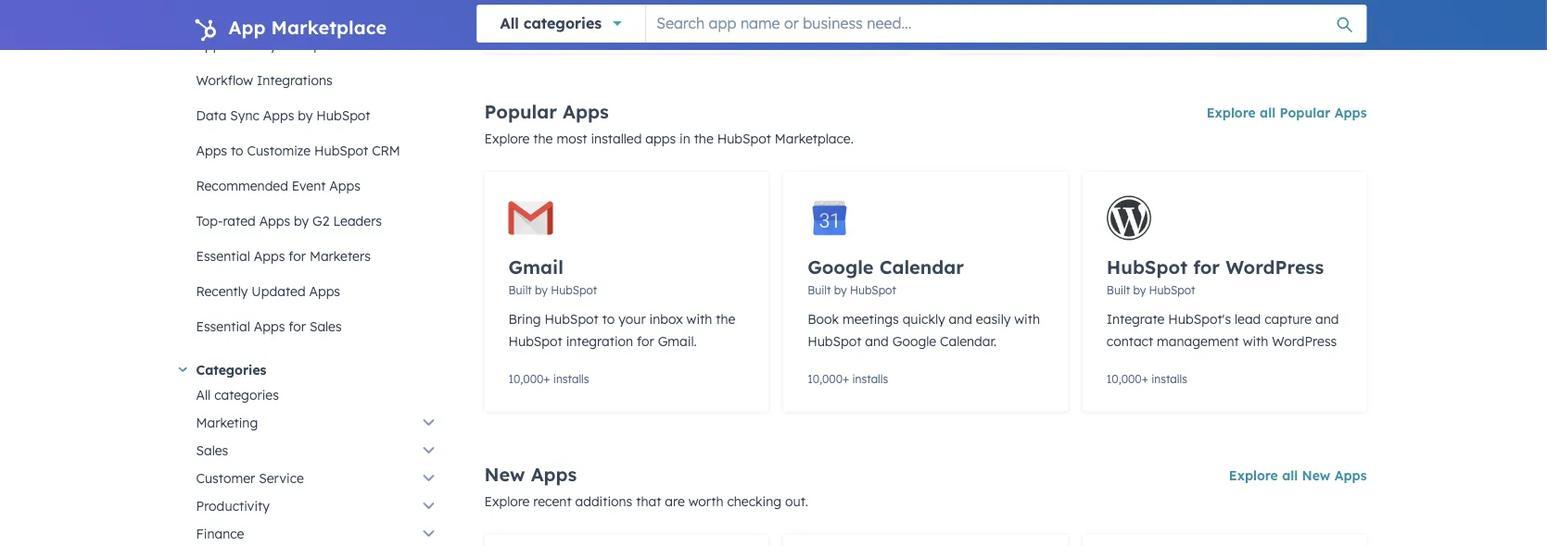 Task type: describe. For each thing, give the bounding box(es) containing it.
free apps
[[196, 1, 258, 18]]

new apps
[[484, 464, 577, 487]]

10,000 + installs for by
[[508, 373, 589, 387]]

hubspot up "hubspot's"
[[1149, 283, 1195, 297]]

installs for built
[[852, 373, 888, 387]]

built inside google calendar built by hubspot
[[808, 283, 831, 297]]

+ for wordpress
[[1142, 373, 1148, 387]]

recommended event apps
[[196, 178, 361, 194]]

out.
[[785, 494, 808, 510]]

apps built by hubspot link
[[185, 27, 455, 63]]

lead
[[1235, 311, 1261, 327]]

top-
[[196, 213, 223, 229]]

crm
[[372, 142, 400, 159]]

for inside bring hubspot to your inbox with the hubspot integration for gmail.
[[637, 333, 654, 350]]

workflow integrations
[[196, 72, 333, 88]]

g2
[[313, 213, 330, 229]]

the inside explore the app button
[[1021, 9, 1037, 23]]

free
[[196, 1, 223, 18]]

event
[[292, 178, 326, 194]]

workflow
[[196, 72, 253, 88]]

explore for explore all new apps
[[1229, 468, 1278, 484]]

gmail
[[508, 255, 564, 279]]

explore essential integrations button
[[507, 1, 692, 31]]

essential apps for sales
[[196, 318, 342, 335]]

apps built by hubspot
[[196, 37, 334, 53]]

hubspot inside google calendar built by hubspot
[[850, 283, 896, 297]]

explore the app
[[979, 9, 1061, 23]]

by inside gmail built by hubspot
[[535, 283, 548, 297]]

explore recent additions that are worth checking out.
[[484, 494, 808, 510]]

explore for explore all popular apps
[[1207, 104, 1256, 121]]

0 horizontal spatial sales
[[196, 443, 228, 459]]

all categories inside popup button
[[500, 14, 602, 32]]

google inside google calendar built by hubspot
[[808, 255, 874, 279]]

workflow integrations link
[[185, 63, 455, 98]]

recommended
[[196, 178, 288, 194]]

10,000 + installs for built
[[808, 373, 888, 387]]

all categories link
[[185, 381, 455, 409]]

essential for essential apps for marketers
[[196, 248, 250, 264]]

the right in
[[694, 130, 714, 146]]

0 horizontal spatial to
[[231, 142, 243, 159]]

0 horizontal spatial all
[[196, 387, 211, 403]]

recent
[[533, 494, 572, 510]]

categories button
[[178, 359, 455, 381]]

by inside top-rated apps by g2 leaders link
[[294, 213, 309, 229]]

for inside hubspot for wordpress built by hubspot
[[1193, 255, 1220, 279]]

google calendar built by hubspot
[[808, 255, 964, 297]]

marketing link
[[185, 409, 455, 437]]

hubspot inside book meetings quickly and easily with hubspot and google calendar.
[[808, 333, 862, 350]]

built inside hubspot for wordpress built by hubspot
[[1107, 283, 1130, 297]]

categories
[[196, 362, 267, 378]]

sync
[[230, 107, 260, 123]]

gmail.
[[658, 333, 697, 350]]

+ for by
[[544, 373, 550, 387]]

installs for wordpress
[[1152, 373, 1187, 387]]

all for new apps
[[1282, 468, 1298, 484]]

bring hubspot to your inbox with the hubspot integration for gmail.
[[508, 311, 735, 350]]

leaders
[[333, 213, 382, 229]]

additions
[[575, 494, 633, 510]]

book meetings quickly and easily with hubspot and google calendar.
[[808, 311, 1040, 350]]

caret image
[[179, 368, 187, 372]]

marketing
[[196, 415, 258, 431]]

explore for explore essential integrations
[[522, 9, 561, 23]]

1 horizontal spatial new
[[1302, 468, 1331, 484]]

explore the most installed apps in the hubspot marketplace.
[[484, 130, 854, 146]]

data sync apps by hubspot link
[[185, 98, 455, 133]]

data
[[196, 107, 227, 123]]

0 horizontal spatial new
[[484, 464, 525, 487]]

hubspot's
[[1168, 311, 1231, 327]]

by inside google calendar built by hubspot
[[834, 283, 847, 297]]

for inside essential apps for marketers link
[[289, 248, 306, 264]]

google inside book meetings quickly and easily with hubspot and google calendar.
[[892, 333, 936, 350]]

app
[[229, 16, 266, 39]]

recommended event apps link
[[185, 168, 455, 203]]

for inside essential apps for sales link
[[289, 318, 306, 335]]

1 horizontal spatial and
[[949, 311, 972, 327]]

to inside bring hubspot to your inbox with the hubspot integration for gmail.
[[602, 311, 615, 327]]

integrations
[[257, 72, 333, 88]]

apps to customize hubspot crm link
[[185, 133, 455, 168]]

with inside integrate hubspot's lead capture and contact management with wordpress
[[1243, 333, 1269, 350]]

popular apps
[[484, 100, 609, 123]]

are
[[665, 494, 685, 510]]

essential apps for marketers link
[[185, 239, 455, 274]]

calendar
[[879, 255, 964, 279]]

by inside hubspot for wordpress built by hubspot
[[1133, 283, 1146, 297]]

hubspot down bring at the bottom
[[508, 333, 563, 350]]

free apps link
[[185, 0, 455, 27]]

calendar.
[[940, 333, 997, 350]]

with for gmail
[[687, 311, 712, 327]]

that
[[636, 494, 661, 510]]

explore for explore recent additions that are worth checking out.
[[484, 494, 530, 510]]

by inside data sync apps by hubspot link
[[298, 107, 313, 123]]

book
[[808, 311, 839, 327]]

integrate hubspot's lead capture and contact management with wordpress
[[1107, 311, 1339, 350]]

marketers
[[310, 248, 371, 264]]

recently updated apps
[[196, 283, 340, 299]]

Search app name or business need... search field
[[646, 5, 1367, 42]]

quickly
[[903, 311, 945, 327]]

capture
[[1265, 311, 1312, 327]]

in
[[680, 130, 690, 146]]

all inside popup button
[[500, 14, 519, 32]]



Task type: vqa. For each thing, say whether or not it's contained in the screenshot.
- related to Teamwork
no



Task type: locate. For each thing, give the bounding box(es) containing it.
marketplace.
[[775, 130, 854, 146]]

+ for built
[[843, 373, 849, 387]]

0 horizontal spatial all
[[1260, 104, 1276, 121]]

essential apps for sales link
[[185, 309, 455, 344]]

hubspot up 'meetings'
[[850, 283, 896, 297]]

1 + from the left
[[544, 373, 550, 387]]

easily
[[976, 311, 1011, 327]]

1 vertical spatial all
[[1282, 468, 1298, 484]]

all left essential
[[500, 14, 519, 32]]

with inside book meetings quickly and easily with hubspot and google calendar.
[[1014, 311, 1040, 327]]

popular
[[484, 100, 557, 123], [1280, 104, 1331, 121]]

hubspot up integration
[[545, 311, 599, 327]]

by up apps to customize hubspot crm
[[298, 107, 313, 123]]

categories inside all categories popup button
[[524, 14, 602, 32]]

explore
[[522, 9, 561, 23], [979, 9, 1017, 23], [1207, 104, 1256, 121], [484, 130, 530, 146], [1229, 468, 1278, 484], [484, 494, 530, 510]]

1 horizontal spatial to
[[602, 311, 615, 327]]

0 horizontal spatial installs
[[553, 373, 589, 387]]

to
[[231, 142, 243, 159], [602, 311, 615, 327]]

10,000
[[508, 373, 544, 387], [808, 373, 843, 387], [1107, 373, 1142, 387]]

2 horizontal spatial 10,000
[[1107, 373, 1142, 387]]

for down the "updated"
[[289, 318, 306, 335]]

app marketplace
[[229, 16, 387, 39]]

to left your
[[602, 311, 615, 327]]

explore all popular apps
[[1207, 104, 1367, 121]]

and up calendar.
[[949, 311, 972, 327]]

customer service link
[[185, 465, 455, 493]]

1 horizontal spatial popular
[[1280, 104, 1331, 121]]

all up marketing
[[196, 387, 211, 403]]

bring
[[508, 311, 541, 327]]

by inside apps built by hubspot link
[[262, 37, 277, 53]]

data sync apps by hubspot
[[196, 107, 370, 123]]

contact
[[1107, 333, 1153, 350]]

all categories up the popular apps
[[500, 14, 602, 32]]

0 horizontal spatial all categories
[[196, 387, 279, 403]]

checking
[[727, 494, 782, 510]]

10,000 + installs down 'meetings'
[[808, 373, 888, 387]]

0 horizontal spatial with
[[687, 311, 712, 327]]

customer
[[196, 470, 255, 487]]

0 horizontal spatial +
[[544, 373, 550, 387]]

wordpress
[[1226, 255, 1324, 279], [1272, 333, 1337, 350]]

apps
[[646, 130, 676, 146]]

for
[[289, 248, 306, 264], [1193, 255, 1220, 279], [289, 318, 306, 335], [637, 333, 654, 350]]

10,000 for google calendar
[[808, 373, 843, 387]]

by left g2 on the left top of page
[[294, 213, 309, 229]]

google up book
[[808, 255, 874, 279]]

explore all new apps
[[1229, 468, 1367, 484]]

1 horizontal spatial all
[[500, 14, 519, 32]]

1 vertical spatial essential
[[196, 318, 250, 335]]

0 vertical spatial sales
[[310, 318, 342, 335]]

with for google calendar
[[1014, 311, 1040, 327]]

apps
[[226, 1, 258, 18], [196, 37, 227, 53], [563, 100, 609, 123], [1335, 104, 1367, 121], [263, 107, 294, 123], [196, 142, 227, 159], [329, 178, 361, 194], [259, 213, 290, 229], [254, 248, 285, 264], [309, 283, 340, 299], [254, 318, 285, 335], [531, 464, 577, 487], [1335, 468, 1367, 484]]

hubspot up the integrate
[[1107, 255, 1188, 279]]

your
[[619, 311, 646, 327]]

0 vertical spatial all
[[1260, 104, 1276, 121]]

recently updated apps link
[[185, 274, 455, 309]]

10,000 down book
[[808, 373, 843, 387]]

all categories button
[[477, 5, 645, 43]]

sales down recently updated apps link
[[310, 318, 342, 335]]

0 horizontal spatial 10,000
[[508, 373, 544, 387]]

with inside bring hubspot to your inbox with the hubspot integration for gmail.
[[687, 311, 712, 327]]

categories down the categories
[[214, 387, 279, 403]]

categories inside all categories link
[[214, 387, 279, 403]]

10,000 down bring at the bottom
[[508, 373, 544, 387]]

most
[[557, 130, 587, 146]]

by up workflow integrations
[[262, 37, 277, 53]]

essential apps for marketers
[[196, 248, 371, 264]]

essential
[[564, 9, 610, 23]]

updated
[[252, 283, 306, 299]]

productivity link
[[185, 493, 455, 521]]

3 10,000 + installs from the left
[[1107, 373, 1187, 387]]

10,000 + installs down contact at the bottom of the page
[[1107, 373, 1187, 387]]

installs for by
[[553, 373, 589, 387]]

hubspot down book
[[808, 333, 862, 350]]

installs
[[553, 373, 589, 387], [852, 373, 888, 387], [1152, 373, 1187, 387]]

0 horizontal spatial categories
[[214, 387, 279, 403]]

1 vertical spatial all
[[196, 387, 211, 403]]

1 installs from the left
[[553, 373, 589, 387]]

explore the app button
[[963, 1, 1094, 31]]

0 horizontal spatial popular
[[484, 100, 557, 123]]

by down gmail
[[535, 283, 548, 297]]

service
[[259, 470, 304, 487]]

the right inbox
[[716, 311, 735, 327]]

10,000 for gmail
[[508, 373, 544, 387]]

2 essential from the top
[[196, 318, 250, 335]]

the left app
[[1021, 9, 1037, 23]]

3 10,000 from the left
[[1107, 373, 1142, 387]]

1 vertical spatial wordpress
[[1272, 333, 1337, 350]]

2 horizontal spatial with
[[1243, 333, 1269, 350]]

all
[[500, 14, 519, 32], [196, 387, 211, 403]]

installs down 'meetings'
[[852, 373, 888, 387]]

wordpress inside hubspot for wordpress built by hubspot
[[1226, 255, 1324, 279]]

1 horizontal spatial installs
[[852, 373, 888, 387]]

1 horizontal spatial google
[[892, 333, 936, 350]]

explore the app link
[[941, 0, 1367, 68]]

wordpress up capture
[[1226, 255, 1324, 279]]

hubspot inside gmail built by hubspot
[[551, 283, 597, 297]]

and
[[949, 311, 972, 327], [1315, 311, 1339, 327], [865, 333, 889, 350]]

all for popular apps
[[1260, 104, 1276, 121]]

10,000 + installs down integration
[[508, 373, 589, 387]]

0 horizontal spatial google
[[808, 255, 874, 279]]

essential
[[196, 248, 250, 264], [196, 318, 250, 335]]

finance link
[[185, 521, 455, 547]]

with down the lead
[[1243, 333, 1269, 350]]

hubspot down workflow integrations link
[[316, 107, 370, 123]]

and right capture
[[1315, 311, 1339, 327]]

essential up recently
[[196, 248, 250, 264]]

apps to customize hubspot crm
[[196, 142, 400, 159]]

1 vertical spatial to
[[602, 311, 615, 327]]

with right easily
[[1014, 311, 1040, 327]]

+ down bring hubspot to your inbox with the hubspot integration for gmail.
[[544, 373, 550, 387]]

by up book
[[834, 283, 847, 297]]

new
[[484, 464, 525, 487], [1302, 468, 1331, 484]]

1 10,000 + installs from the left
[[508, 373, 589, 387]]

explore essential integrations
[[522, 9, 676, 23]]

0 vertical spatial google
[[808, 255, 874, 279]]

to up recommended
[[231, 142, 243, 159]]

essential down recently
[[196, 318, 250, 335]]

installs down integration
[[553, 373, 589, 387]]

the inside bring hubspot to your inbox with the hubspot integration for gmail.
[[716, 311, 735, 327]]

installs down management
[[1152, 373, 1187, 387]]

all categories
[[500, 14, 602, 32], [196, 387, 279, 403]]

categories left integrations
[[524, 14, 602, 32]]

10,000 + installs for wordpress
[[1107, 373, 1187, 387]]

the
[[1021, 9, 1037, 23], [533, 130, 553, 146], [694, 130, 714, 146], [716, 311, 735, 327]]

app
[[1040, 9, 1061, 23]]

1 vertical spatial google
[[892, 333, 936, 350]]

explore for explore the app
[[979, 9, 1017, 23]]

for down your
[[637, 333, 654, 350]]

hubspot down data sync apps by hubspot link
[[314, 142, 368, 159]]

gmail built by hubspot
[[508, 255, 597, 297]]

customize
[[247, 142, 311, 159]]

productivity
[[196, 498, 270, 515]]

essential for essential apps for sales
[[196, 318, 250, 335]]

10,000 down contact at the bottom of the page
[[1107, 373, 1142, 387]]

built up the integrate
[[1107, 283, 1130, 297]]

2 horizontal spatial 10,000 + installs
[[1107, 373, 1187, 387]]

1 vertical spatial sales
[[196, 443, 228, 459]]

top-rated apps by g2 leaders
[[196, 213, 382, 229]]

recently
[[196, 283, 248, 299]]

0 vertical spatial essential
[[196, 248, 250, 264]]

by
[[262, 37, 277, 53], [298, 107, 313, 123], [294, 213, 309, 229], [535, 283, 548, 297], [834, 283, 847, 297], [1133, 283, 1146, 297]]

1 essential from the top
[[196, 248, 250, 264]]

hubspot down gmail
[[551, 283, 597, 297]]

worth
[[688, 494, 724, 510]]

google down quickly
[[892, 333, 936, 350]]

built inside gmail built by hubspot
[[508, 283, 532, 297]]

and down 'meetings'
[[865, 333, 889, 350]]

inbox
[[649, 311, 683, 327]]

and inside integrate hubspot's lead capture and contact management with wordpress
[[1315, 311, 1339, 327]]

1 horizontal spatial 10,000
[[808, 373, 843, 387]]

the down the popular apps
[[533, 130, 553, 146]]

0 horizontal spatial and
[[865, 333, 889, 350]]

explore essential integrations link
[[484, 0, 911, 68]]

1 horizontal spatial sales
[[310, 318, 342, 335]]

top-rated apps by g2 leaders link
[[185, 203, 455, 239]]

explore inside button
[[979, 9, 1017, 23]]

3 installs from the left
[[1152, 373, 1187, 387]]

explore for explore the most installed apps in the hubspot marketplace.
[[484, 130, 530, 146]]

with up gmail.
[[687, 311, 712, 327]]

1 horizontal spatial with
[[1014, 311, 1040, 327]]

rated
[[223, 213, 256, 229]]

built down gmail
[[508, 283, 532, 297]]

sales
[[310, 318, 342, 335], [196, 443, 228, 459]]

1 10,000 from the left
[[508, 373, 544, 387]]

2 + from the left
[[843, 373, 849, 387]]

hubspot right in
[[717, 130, 771, 146]]

wordpress inside integrate hubspot's lead capture and contact management with wordpress
[[1272, 333, 1337, 350]]

integrate
[[1107, 311, 1165, 327]]

marketplace
[[271, 16, 387, 39]]

meetings
[[843, 311, 899, 327]]

0 vertical spatial categories
[[524, 14, 602, 32]]

all
[[1260, 104, 1276, 121], [1282, 468, 1298, 484]]

2 installs from the left
[[852, 373, 888, 387]]

built
[[231, 37, 258, 53], [508, 283, 532, 297], [808, 283, 831, 297], [1107, 283, 1130, 297]]

installed
[[591, 130, 642, 146]]

2 10,000 + installs from the left
[[808, 373, 888, 387]]

built down free apps
[[231, 37, 258, 53]]

1 horizontal spatial +
[[843, 373, 849, 387]]

hubspot down free apps link
[[280, 37, 334, 53]]

integration
[[566, 333, 633, 350]]

2 horizontal spatial +
[[1142, 373, 1148, 387]]

0 vertical spatial to
[[231, 142, 243, 159]]

for down top-rated apps by g2 leaders
[[289, 248, 306, 264]]

wordpress down capture
[[1272, 333, 1337, 350]]

2 10,000 from the left
[[808, 373, 843, 387]]

for up "hubspot's"
[[1193, 255, 1220, 279]]

3 + from the left
[[1142, 373, 1148, 387]]

finance
[[196, 526, 244, 542]]

all categories down the categories
[[196, 387, 279, 403]]

explore inside button
[[522, 9, 561, 23]]

+ down 'meetings'
[[843, 373, 849, 387]]

+
[[544, 373, 550, 387], [843, 373, 849, 387], [1142, 373, 1148, 387]]

built up book
[[808, 283, 831, 297]]

1 vertical spatial categories
[[214, 387, 279, 403]]

customer service
[[196, 470, 304, 487]]

1 horizontal spatial categories
[[524, 14, 602, 32]]

integrations
[[613, 9, 676, 23]]

0 vertical spatial all categories
[[500, 14, 602, 32]]

hubspot
[[280, 37, 334, 53], [316, 107, 370, 123], [717, 130, 771, 146], [314, 142, 368, 159], [1107, 255, 1188, 279], [551, 283, 597, 297], [850, 283, 896, 297], [1149, 283, 1195, 297], [545, 311, 599, 327], [508, 333, 563, 350], [808, 333, 862, 350]]

sales up customer
[[196, 443, 228, 459]]

1 horizontal spatial all categories
[[500, 14, 602, 32]]

1 horizontal spatial 10,000 + installs
[[808, 373, 888, 387]]

0 horizontal spatial 10,000 + installs
[[508, 373, 589, 387]]

2 horizontal spatial installs
[[1152, 373, 1187, 387]]

by up the integrate
[[1133, 283, 1146, 297]]

hubspot for wordpress built by hubspot
[[1107, 255, 1324, 297]]

1 vertical spatial all categories
[[196, 387, 279, 403]]

0 vertical spatial all
[[500, 14, 519, 32]]

2 horizontal spatial and
[[1315, 311, 1339, 327]]

+ down contact at the bottom of the page
[[1142, 373, 1148, 387]]

10,000 for hubspot for wordpress
[[1107, 373, 1142, 387]]

1 horizontal spatial all
[[1282, 468, 1298, 484]]

0 vertical spatial wordpress
[[1226, 255, 1324, 279]]



